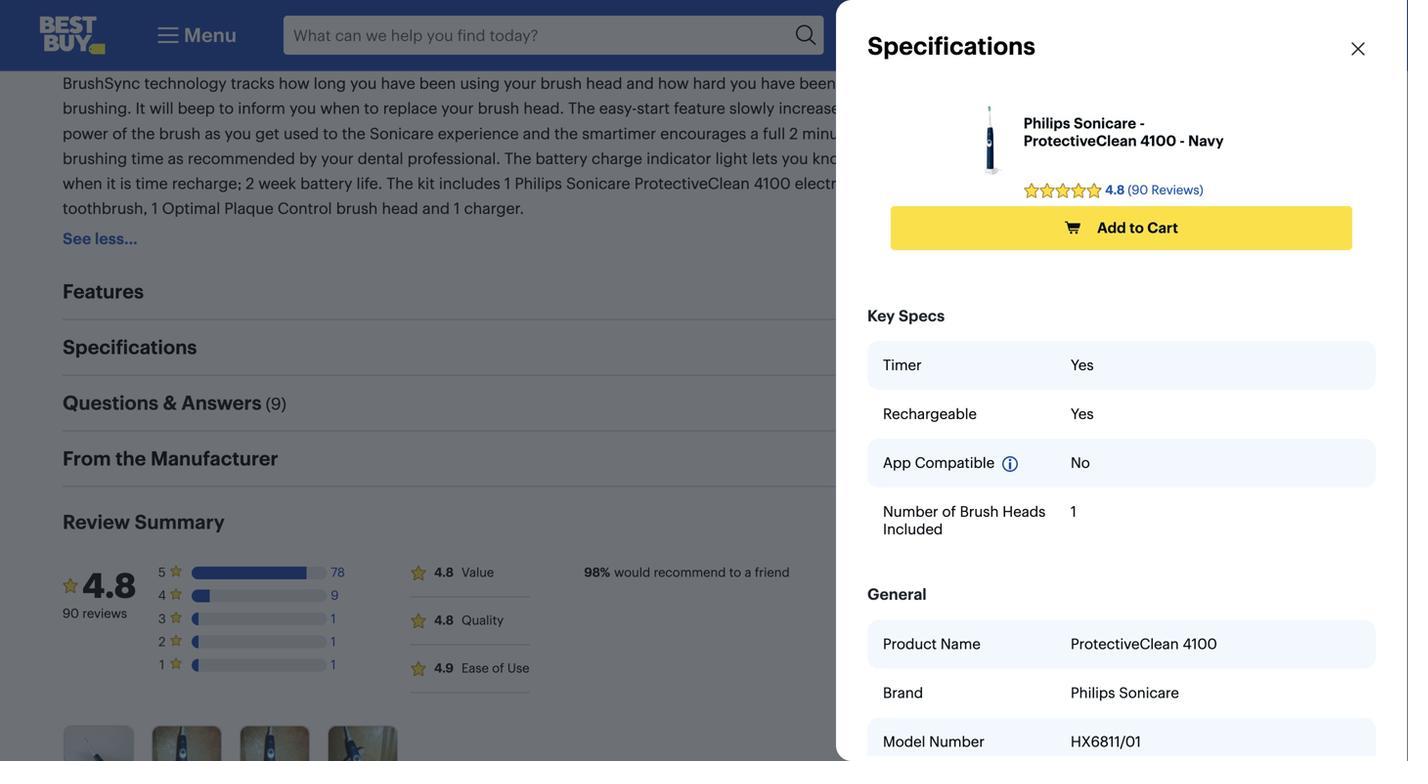Task type: describe. For each thing, give the bounding box(es) containing it.
learn
[[1101, 336, 1129, 350]]

90
[[63, 606, 79, 622]]

app compatible info image
[[1003, 457, 1018, 473]]

timer
[[883, 357, 922, 375]]

4.9
[[434, 661, 454, 677]]

when purchased now through dec 30, you can return this item anytime until jan 13.
[[995, 323, 1309, 350]]

quality
[[462, 613, 504, 629]]

less...
[[95, 229, 138, 249]]

6553112
[[1077, 146, 1117, 160]]

4
[[158, 588, 166, 604]]

4100 for philips sonicare - protectiveclean 4100 - navy
[[1140, 132, 1177, 150]]

4.8 (90 reviews) down philips sonicare - protectiveclean 4100 - navy
[[1105, 183, 1204, 198]]

0 vertical spatial add to cart
[[1097, 219, 1178, 237]]

specifications inside button
[[63, 336, 197, 360]]

ready on fri, dec 15
[[965, 495, 1027, 526]]

dec
[[987, 510, 1011, 526]]

1 vertical spatial cart
[[1147, 219, 1178, 237]]

1 vertical spatial add to cart button
[[952, 645, 1290, 689]]

was
[[1032, 248, 1060, 266]]

features
[[63, 280, 144, 304]]

˃
[[1160, 336, 1167, 350]]

through
[[1106, 323, 1146, 337]]

protectiveclean up "philips sonicare"
[[1071, 636, 1179, 654]]

1 horizontal spatial questions
[[1214, 176, 1274, 192]]

main element
[[153, 16, 237, 55]]

philips for philips sonicare
[[1071, 685, 1115, 703]]

0 horizontal spatial (90
[[1055, 176, 1076, 192]]

90 reviews
[[63, 606, 127, 622]]

the
[[115, 447, 146, 471]]

9 inside questions & answers ( 9 )
[[271, 394, 281, 415]]

4.8 (90 reviews) down 6553112
[[1033, 176, 1131, 192]]

4.8 left quality
[[434, 613, 454, 629]]

key specs
[[867, 307, 945, 326]]

cart inside "link"
[[1328, 23, 1369, 47]]

use
[[507, 661, 529, 677]]

dec 30,
[[1149, 323, 1188, 337]]

see less...
[[63, 229, 138, 249]]

key
[[867, 307, 895, 326]]

1 : from the left
[[983, 146, 986, 160]]

more
[[1131, 336, 1158, 350]]

was $49.99
[[1032, 248, 1110, 266]]

4.8 left 'value' on the left bottom
[[434, 565, 454, 581]]

1 vertical spatial of
[[492, 661, 504, 677]]

return
[[1233, 323, 1263, 337]]

protectiveclean for philips sonicare - protectiveclean 4100 - navy
[[1024, 132, 1137, 150]]

see less... button
[[63, 229, 138, 249]]

philips sonicare - protectiveclean 4100 - navy
[[1024, 114, 1224, 150]]

product name
[[883, 636, 981, 654]]

1 horizontal spatial hx6811/01
[[1071, 733, 1141, 751]]

save
[[959, 248, 992, 266]]

Type to search. Navigate forward to hear suggestions text field
[[284, 16, 790, 55]]

5
[[158, 565, 166, 581]]

shipping
[[1084, 450, 1139, 465]]

sku
[[1050, 146, 1071, 160]]

summary
[[134, 511, 225, 535]]

sonicare for philips sonicare
[[1119, 685, 1179, 703]]

a
[[745, 565, 752, 581]]

save image
[[1317, 657, 1341, 680]]

1 for 2
[[331, 635, 336, 650]]

of inside number of brush heads included
[[942, 503, 956, 521]]

navy for philips sonicare - protectiveclean 4100 - navy : hx6811/01 sku : 6553112
[[1215, 109, 1272, 138]]

hx6811/01 inside philips sonicare - protectiveclean 4100 - navy : hx6811/01 sku : 6553112
[[989, 146, 1041, 160]]

answers
[[181, 391, 262, 415]]

on
[[1005, 495, 1020, 510]]

manufacturer
[[151, 447, 278, 471]]

)
[[281, 394, 286, 415]]

pickup
[[965, 450, 1006, 466]]

15
[[1014, 510, 1027, 526]]

features button
[[63, 265, 889, 319]]

included
[[883, 521, 943, 539]]

app compatible
[[883, 454, 995, 473]]

general
[[867, 586, 927, 605]]

model number
[[883, 733, 985, 751]]

compatible
[[915, 454, 995, 473]]

answered
[[1152, 176, 1211, 192]]

4.8 quality
[[434, 613, 504, 629]]

philips sonicare
[[1071, 685, 1179, 703]]

app
[[883, 454, 911, 473]]

rechargeable
[[883, 406, 977, 424]]

0 vertical spatial add
[[1097, 219, 1126, 237]]

now
[[1082, 323, 1104, 337]]

yes for rechargeable
[[1071, 406, 1094, 424]]

philips for philips sonicare - protectiveclean 4100 - navy : hx6811/01 sku : 6553112
[[952, 81, 1027, 110]]

9 answered questions
[[1141, 176, 1274, 192]]

reviews
[[82, 606, 127, 622]]

heads
[[1003, 503, 1046, 521]]

friend
[[755, 565, 790, 581]]

0 vertical spatial specifications
[[867, 31, 1036, 61]]



Task type: locate. For each thing, give the bounding box(es) containing it.
4100 inside philips sonicare - protectiveclean 4100 - navy
[[1140, 132, 1177, 150]]

caret-right icon image inside the specifications button
[[854, 336, 877, 360]]

0 horizontal spatial specifications
[[63, 336, 197, 360]]

9 for 9
[[331, 588, 339, 604]]

number of brush heads included
[[883, 503, 1046, 539]]

1 yes from the top
[[1071, 357, 1094, 375]]

of left fri,
[[942, 503, 956, 521]]

0 horizontal spatial :
[[983, 146, 986, 160]]

navy for philips sonicare - protectiveclean 4100 - navy
[[1188, 132, 1224, 150]]

can
[[1212, 323, 1230, 337]]

save $20
[[959, 248, 1021, 266]]

cart
[[1328, 23, 1369, 47], [1147, 219, 1178, 237], [1147, 658, 1177, 676]]

to down 9 answered questions link
[[1130, 219, 1144, 237]]

protectiveclean inside philips sonicare - protectiveclean 4100 - navy : hx6811/01 sku : 6553112
[[952, 109, 1133, 138]]

1 horizontal spatial of
[[942, 503, 956, 521]]

add to cart down protectiveclean 4100
[[1097, 658, 1177, 676]]

0 horizontal spatial hx6811/01
[[989, 146, 1041, 160]]

&
[[163, 391, 177, 415]]

0 horizontal spatial 9
[[271, 394, 281, 415]]

78
[[331, 565, 345, 581]]

bestbuy.com image
[[39, 16, 106, 55]]

sonicare for philips sonicare - protectiveclean 4100 - navy
[[1074, 114, 1136, 132]]

learn more ˃
[[1101, 336, 1167, 350]]

this
[[1266, 323, 1284, 337]]

0 vertical spatial sonicare
[[1032, 81, 1132, 110]]

philips sonicare - protectiveclean 4100 - navy image
[[985, 106, 1004, 175]]

caret-right icon image
[[854, 336, 877, 360], [854, 448, 877, 471]]

0 vertical spatial cart
[[1328, 23, 1369, 47]]

to down protectiveclean 4100
[[1129, 658, 1143, 676]]

availability
[[952, 384, 1019, 400]]

no
[[1071, 454, 1090, 473]]

name
[[941, 636, 981, 654]]

review
[[63, 511, 130, 535]]

caret-right icon image for specifications
[[854, 336, 877, 360]]

of left the "use"
[[492, 661, 504, 677]]

98
[[584, 565, 600, 581]]

model
[[883, 733, 925, 751]]

philips for philips sonicare - protectiveclean 4100 - navy
[[1024, 114, 1070, 132]]

2 vertical spatial to
[[1129, 658, 1143, 676]]

caret-right icon image for from the manufacturer
[[854, 448, 877, 471]]

0 vertical spatial hx6811/01
[[989, 146, 1041, 160]]

brush
[[960, 503, 999, 521]]

protectiveclean 4100
[[1071, 636, 1217, 654]]

1 horizontal spatial :
[[1071, 146, 1074, 160]]

$29.99
[[952, 210, 1048, 247]]

to
[[1130, 219, 1144, 237], [729, 565, 741, 581], [1129, 658, 1143, 676]]

would
[[614, 565, 650, 581]]

purchased
[[1026, 323, 1079, 337]]

1 vertical spatial number
[[929, 733, 985, 751]]

$20
[[995, 248, 1021, 266]]

review summary
[[63, 511, 225, 535]]

recommend
[[654, 565, 726, 581]]

4100 inside philips sonicare - protectiveclean 4100 - navy : hx6811/01 sku : 6553112
[[1139, 109, 1196, 138]]

1 vertical spatial philips
[[1024, 114, 1070, 132]]

sonicare up 6553112
[[1074, 114, 1136, 132]]

2 : from the left
[[1071, 146, 1074, 160]]

sonicare for philips sonicare - protectiveclean 4100 - navy : hx6811/01 sku : 6553112
[[1032, 81, 1132, 110]]

yes for timer
[[1071, 357, 1094, 375]]

0 vertical spatial questions
[[1214, 176, 1274, 192]]

questions up the
[[63, 391, 158, 415]]

number right model
[[929, 733, 985, 751]]

(
[[266, 394, 271, 415]]

jan 13.
[[1062, 336, 1095, 350]]

questions right answered on the right of the page
[[1214, 176, 1274, 192]]

0 vertical spatial yes
[[1071, 357, 1094, 375]]

close image
[[1349, 39, 1368, 59]]

1 vertical spatial 9
[[271, 394, 281, 415]]

: left sku
[[983, 146, 986, 160]]

1 caret-right icon image from the top
[[854, 336, 877, 360]]

1
[[1071, 503, 1077, 521], [331, 612, 336, 627], [331, 635, 336, 650], [160, 658, 165, 673], [331, 658, 336, 673]]

ready
[[965, 495, 1001, 510]]

from
[[63, 447, 111, 471]]

-
[[1138, 81, 1146, 110], [1202, 109, 1210, 138], [1140, 114, 1145, 132], [1180, 132, 1185, 150]]

sonicare inside philips sonicare - protectiveclean 4100 - navy
[[1074, 114, 1136, 132]]

9 left answered on the right of the page
[[1141, 176, 1149, 192]]

add up "philips sonicare"
[[1097, 658, 1125, 676]]

add up the $49.99
[[1097, 219, 1126, 237]]

9 for 9 answered questions
[[1141, 176, 1149, 192]]

navy inside philips sonicare - protectiveclean 4100 - navy
[[1188, 132, 1224, 150]]

protectiveclean right philips sonicare - protectiveclean 4100 - navy image
[[1024, 132, 1137, 150]]

0 vertical spatial of
[[942, 503, 956, 521]]

sonicare down protectiveclean 4100
[[1119, 685, 1179, 703]]

0 vertical spatial to
[[1130, 219, 1144, 237]]

hx6811/01 left sku
[[989, 146, 1041, 160]]

brand
[[883, 685, 923, 703]]

protectiveclean inside philips sonicare - protectiveclean 4100 - navy
[[1024, 132, 1137, 150]]

2 vertical spatial 9
[[331, 588, 339, 604]]

add to cart button
[[891, 206, 1353, 250], [952, 645, 1290, 689]]

0 horizontal spatial questions
[[63, 391, 158, 415]]

1 vertical spatial to
[[729, 565, 741, 581]]

2 yes from the top
[[1071, 406, 1094, 424]]

2 caret-right icon image from the top
[[854, 448, 877, 471]]

0 horizontal spatial reviews)
[[1079, 176, 1131, 192]]

2 vertical spatial sonicare
[[1119, 685, 1179, 703]]

from the manufacturer
[[63, 447, 278, 471]]

1 horizontal spatial 9
[[331, 588, 339, 604]]

1 horizontal spatial reviews)
[[1152, 183, 1204, 198]]

(90 down sku
[[1055, 176, 1076, 192]]

philips
[[952, 81, 1027, 110], [1024, 114, 1070, 132], [1071, 685, 1115, 703]]

cart link
[[1294, 21, 1369, 50]]

0 vertical spatial caret-right icon image
[[854, 336, 877, 360]]

%
[[600, 565, 610, 581]]

98 % would recommend to a friend
[[584, 565, 790, 581]]

philips inside philips sonicare - protectiveclean 4100 - navy : hx6811/01 sku : 6553112
[[952, 81, 1027, 110]]

protectiveclean for philips sonicare - protectiveclean 4100 - navy : hx6811/01 sku : 6553112
[[952, 109, 1133, 138]]

0 horizontal spatial of
[[492, 661, 504, 677]]

1 vertical spatial yes
[[1071, 406, 1094, 424]]

see
[[63, 229, 91, 249]]

sonicare up philips sonicare - protectiveclean 4100 - navy
[[1032, 81, 1132, 110]]

protectiveclean up sku
[[952, 109, 1133, 138]]

1 vertical spatial specifications
[[63, 336, 197, 360]]

caret-right icon image left app
[[854, 448, 877, 471]]

1 vertical spatial add
[[1097, 658, 1125, 676]]

2 horizontal spatial 9
[[1141, 176, 1149, 192]]

1 horizontal spatial (90
[[1128, 183, 1148, 198]]

questions
[[1214, 176, 1274, 192], [63, 391, 158, 415]]

sonicare
[[1032, 81, 1132, 110], [1074, 114, 1136, 132], [1119, 685, 1179, 703]]

0 vertical spatial philips
[[952, 81, 1027, 110]]

4.8 right 90
[[82, 565, 136, 607]]

4100 for philips sonicare - protectiveclean 4100 - navy : hx6811/01 sku : 6553112
[[1139, 109, 1196, 138]]

reviews) down philips sonicare - protectiveclean 4100 - navy
[[1152, 183, 1204, 198]]

number
[[883, 503, 938, 521], [929, 733, 985, 751]]

9
[[1141, 176, 1149, 192], [271, 394, 281, 415], [331, 588, 339, 604]]

specs
[[899, 307, 945, 326]]

sonicare inside philips sonicare - protectiveclean 4100 - navy : hx6811/01 sku : 6553112
[[1032, 81, 1132, 110]]

navy
[[1215, 109, 1272, 138], [1188, 132, 1224, 150]]

1 vertical spatial sonicare
[[1074, 114, 1136, 132]]

4100
[[1139, 109, 1196, 138], [1140, 132, 1177, 150], [1183, 636, 1217, 654]]

philips inside philips sonicare - protectiveclean 4100 - navy
[[1024, 114, 1070, 132]]

specifications
[[867, 31, 1036, 61], [63, 336, 197, 360]]

$49.99
[[1064, 248, 1110, 266]]

0 vertical spatial number
[[883, 503, 938, 521]]

hx6811/01
[[989, 146, 1041, 160], [1071, 733, 1141, 751]]

1 for 1
[[331, 658, 336, 673]]

fri,
[[965, 510, 984, 526]]

number down app
[[883, 503, 938, 521]]

specifications button
[[63, 320, 889, 375]]

1 vertical spatial questions
[[63, 391, 158, 415]]

to left a
[[729, 565, 741, 581]]

from the manufacturer button
[[63, 432, 889, 487]]

value
[[462, 565, 494, 581]]

item
[[1287, 323, 1309, 337]]

(90
[[1055, 176, 1076, 192], [1128, 183, 1148, 198]]

reviews)
[[1079, 176, 1131, 192], [1152, 183, 1204, 198]]

9 down 78
[[331, 588, 339, 604]]

1 horizontal spatial specifications
[[867, 31, 1036, 61]]

4.8
[[1033, 176, 1052, 192], [1105, 183, 1125, 198], [82, 565, 136, 607], [434, 565, 454, 581], [434, 613, 454, 629]]

philips sonicare - protectiveclean 4100 - navy : hx6811/01 sku : 6553112
[[952, 81, 1272, 160]]

: left 6553112
[[1071, 146, 1074, 160]]

1 for 3
[[331, 612, 336, 627]]

4.8 down 6553112
[[1105, 183, 1125, 198]]

1 vertical spatial hx6811/01
[[1071, 733, 1141, 751]]

yes up no
[[1071, 406, 1094, 424]]

2
[[159, 635, 166, 650]]

you
[[1190, 323, 1209, 337]]

0 vertical spatial 9
[[1141, 176, 1149, 192]]

when
[[995, 323, 1024, 337]]

number inside number of brush heads included
[[883, 503, 938, 521]]

(90 left answered on the right of the page
[[1128, 183, 1148, 198]]

9 right answers
[[271, 394, 281, 415]]

reviews) down 6553112
[[1079, 176, 1131, 192]]

caret-right icon image down key
[[854, 336, 877, 360]]

:
[[983, 146, 986, 160], [1071, 146, 1074, 160]]

until
[[1038, 336, 1060, 350]]

4.8 value
[[434, 565, 494, 581]]

2 vertical spatial cart
[[1147, 658, 1177, 676]]

9 answered questions link
[[1141, 176, 1274, 192]]

yes down "jan 13."
[[1071, 357, 1094, 375]]

4.8 down sku
[[1033, 176, 1052, 192]]

3
[[158, 612, 166, 627]]

1 vertical spatial caret-right icon image
[[854, 448, 877, 471]]

0 vertical spatial add to cart button
[[891, 206, 1353, 250]]

ease
[[462, 661, 489, 677]]

2 vertical spatial philips
[[1071, 685, 1115, 703]]

1 vertical spatial add to cart
[[1097, 658, 1177, 676]]

navy inside philips sonicare - protectiveclean 4100 - navy : hx6811/01 sku : 6553112
[[1215, 109, 1272, 138]]

add to cart up the $49.99
[[1097, 219, 1178, 237]]

product
[[883, 636, 937, 654]]

anytime
[[995, 336, 1035, 350]]

hx6811/01 down "philips sonicare"
[[1071, 733, 1141, 751]]

caret-right icon image inside from the manufacturer button
[[854, 448, 877, 471]]



Task type: vqa. For each thing, say whether or not it's contained in the screenshot.
top Release
no



